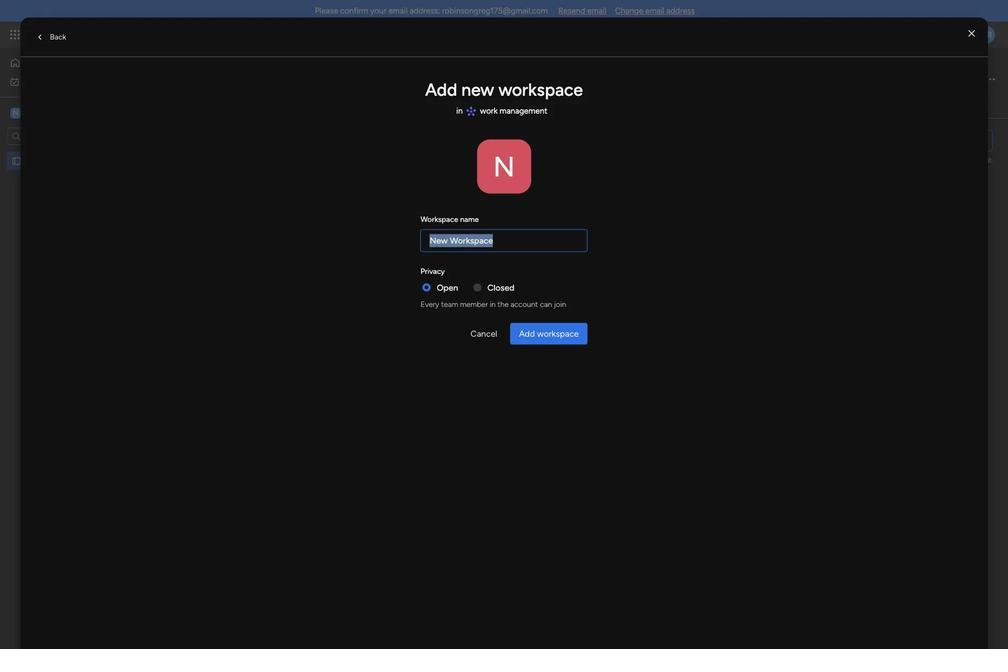 Task type: vqa. For each thing, say whether or not it's contained in the screenshot.
Options icon corresponding to Project 3
no



Task type: locate. For each thing, give the bounding box(es) containing it.
0 horizontal spatial add
[[425, 79, 458, 100]]

add inside heading
[[425, 79, 458, 100]]

in down sort popup button
[[457, 106, 463, 116]]

heading containing in
[[421, 102, 588, 120]]

join
[[554, 299, 566, 309]]

event?
[[493, 147, 516, 156], [493, 240, 516, 249]]

1 vertical spatial what is the life event?
[[441, 240, 516, 249]]

1 horizontal spatial employee lifecycle packages
[[167, 57, 350, 75]]

1 horizontal spatial column information image
[[495, 148, 504, 156]]

updates
[[933, 156, 960, 165]]

event? up "anniversary"
[[493, 240, 516, 249]]

lifecycle inside list box
[[61, 156, 89, 165]]

privacy element
[[421, 281, 588, 310]]

work
[[443, 259, 460, 269]]

None field
[[534, 146, 562, 158]]

workspace image
[[10, 107, 21, 119], [477, 139, 531, 193]]

0 horizontal spatial workspace image
[[10, 107, 21, 119]]

1 horizontal spatial n
[[493, 149, 515, 183]]

back button
[[29, 28, 72, 45]]

please
[[315, 6, 338, 16]]

1 vertical spatial what is the life event? field
[[438, 238, 516, 250]]

1 vertical spatial what
[[441, 240, 459, 249]]

email right your at the top of the page
[[389, 6, 408, 16]]

1 vertical spatial n
[[493, 149, 515, 183]]

please confirm your email address: robinsongreg175@gmail.com
[[315, 6, 548, 16]]

0 vertical spatial n
[[13, 108, 19, 117]]

home
[[25, 58, 46, 67]]

Workspace name field
[[421, 229, 588, 252]]

life down work management
[[481, 147, 491, 156]]

2 is from the top
[[461, 240, 466, 249]]

0 vertical spatial add
[[425, 79, 458, 100]]

n inside button
[[13, 108, 19, 117]]

column information image down work management
[[495, 148, 504, 156]]

employee lifecycle packages
[[167, 57, 350, 75], [25, 156, 123, 165]]

0 vertical spatial is
[[461, 147, 466, 156]]

email:
[[974, 156, 994, 165]]

column information image
[[495, 148, 504, 156], [420, 240, 428, 249]]

email for resend email
[[588, 6, 607, 16]]

what is the life event? down work management
[[441, 147, 516, 156]]

workspace up management
[[499, 79, 583, 100]]

add workspace button
[[511, 323, 588, 344]]

privacy
[[421, 266, 445, 276]]

lifecycle
[[233, 57, 284, 75], [61, 156, 89, 165]]

1 horizontal spatial add
[[519, 328, 535, 338]]

workspace down join
[[537, 328, 579, 338]]

0 vertical spatial column information image
[[495, 148, 504, 156]]

1 horizontal spatial employee
[[167, 57, 230, 75]]

column information image up the "privacy"
[[420, 240, 428, 249]]

filter button
[[398, 85, 449, 102]]

0 vertical spatial event?
[[493, 147, 516, 156]]

0 horizontal spatial packages
[[91, 156, 123, 165]]

0 vertical spatial life
[[481, 147, 491, 156]]

what is the life event? up "anniversary"
[[441, 240, 516, 249]]

2 email from the left
[[588, 6, 607, 16]]

option
[[0, 151, 138, 153]]

1 vertical spatial employee lifecycle packages
[[25, 156, 123, 165]]

workspace
[[499, 79, 583, 100], [537, 328, 579, 338]]

is
[[461, 147, 466, 156], [461, 240, 466, 249]]

1 vertical spatial workspace image
[[477, 139, 531, 193]]

1 event? from the top
[[493, 147, 516, 156]]

work right my
[[36, 77, 53, 86]]

1 vertical spatial lifecycle
[[61, 156, 89, 165]]

1 what from the top
[[441, 147, 459, 156]]

add new workspace heading
[[421, 76, 588, 102]]

0 horizontal spatial employee
[[25, 156, 59, 165]]

1 vertical spatial life
[[481, 240, 491, 249]]

0 horizontal spatial employee lifecycle packages
[[25, 156, 123, 165]]

0 vertical spatial lifecycle
[[233, 57, 284, 75]]

your
[[371, 6, 387, 16]]

0 vertical spatial workspace image
[[10, 107, 21, 119]]

packages
[[287, 57, 350, 75], [91, 156, 123, 165]]

1 horizontal spatial lifecycle
[[233, 57, 284, 75]]

n inside popup button
[[493, 149, 515, 183]]

0 vertical spatial what
[[441, 147, 459, 156]]

work down sort
[[480, 106, 498, 116]]

cancel button
[[462, 323, 506, 344]]

1 vertical spatial packages
[[91, 156, 123, 165]]

work
[[36, 77, 53, 86], [480, 106, 498, 116]]

in
[[457, 106, 463, 116], [490, 299, 496, 309]]

n for the right workspace image
[[493, 149, 515, 183]]

email right resend
[[588, 6, 607, 16]]

home button
[[6, 54, 116, 71]]

email right change
[[646, 6, 665, 16]]

1 vertical spatial work
[[480, 106, 498, 116]]

3 email from the left
[[646, 6, 665, 16]]

my work
[[24, 77, 53, 86]]

0 vertical spatial employee lifecycle packages
[[167, 57, 350, 75]]

public board image
[[11, 156, 22, 166]]

0 vertical spatial work
[[36, 77, 53, 86]]

0 vertical spatial what is the life event?
[[441, 147, 516, 156]]

Search in workspace field
[[23, 130, 90, 142]]

can
[[540, 299, 552, 309]]

privacy heading
[[421, 265, 445, 277]]

1 vertical spatial employee
[[25, 156, 59, 165]]

0 horizontal spatial work
[[36, 77, 53, 86]]

is left n popup button
[[461, 147, 466, 156]]

is up work anniversary
[[461, 240, 466, 249]]

employee lifecycle packages inside list box
[[25, 156, 123, 165]]

0 horizontal spatial email
[[389, 6, 408, 16]]

employee
[[167, 57, 230, 75], [25, 156, 59, 165]]

2 vertical spatial the
[[498, 299, 509, 309]]

1 horizontal spatial packages
[[287, 57, 350, 75]]

1 is from the top
[[461, 147, 466, 156]]

what is the life event?
[[441, 147, 516, 156], [441, 240, 516, 249]]

every
[[421, 299, 439, 309]]

heading
[[421, 102, 588, 120]]

monday button
[[28, 21, 173, 49]]

arrow down image
[[436, 87, 449, 100]]

What is the life event? field
[[438, 146, 516, 158], [438, 238, 516, 250]]

email for change email address
[[646, 6, 665, 16]]

add left sort
[[425, 79, 458, 100]]

employee inside list box
[[25, 156, 59, 165]]

2 horizontal spatial email
[[646, 6, 665, 16]]

0 vertical spatial the
[[468, 147, 479, 156]]

n button
[[477, 139, 531, 193]]

email
[[389, 6, 408, 16], [588, 6, 607, 16], [646, 6, 665, 16]]

1 what is the life event? field from the top
[[438, 146, 516, 158]]

event? down work management
[[493, 147, 516, 156]]

2 what from the top
[[441, 240, 459, 249]]

add
[[425, 79, 458, 100], [519, 328, 535, 338]]

0 vertical spatial employee
[[167, 57, 230, 75]]

1 horizontal spatial in
[[490, 299, 496, 309]]

closed button
[[488, 281, 515, 294]]

in down closed button
[[490, 299, 496, 309]]

1 vertical spatial in
[[490, 299, 496, 309]]

add inside button
[[519, 328, 535, 338]]

0 horizontal spatial in
[[457, 106, 463, 116]]

2 what is the life event? from the top
[[441, 240, 516, 249]]

1 vertical spatial is
[[461, 240, 466, 249]]

what
[[441, 147, 459, 156], [441, 240, 459, 249]]

the
[[468, 147, 479, 156], [468, 240, 479, 249], [498, 299, 509, 309]]

0 horizontal spatial n
[[13, 108, 19, 117]]

1 life from the top
[[481, 147, 491, 156]]

1 vertical spatial column information image
[[420, 240, 428, 249]]

add for add new workspace
[[425, 79, 458, 100]]

n
[[13, 108, 19, 117], [493, 149, 515, 183]]

1 horizontal spatial email
[[588, 6, 607, 16]]

life up "anniversary"
[[481, 240, 491, 249]]

work management
[[480, 106, 548, 116]]

is for second what is the life event? field from the bottom
[[461, 147, 466, 156]]

1 vertical spatial event?
[[493, 240, 516, 249]]

add down account
[[519, 328, 535, 338]]

0 horizontal spatial lifecycle
[[61, 156, 89, 165]]

my
[[24, 77, 34, 86]]

1 horizontal spatial work
[[480, 106, 498, 116]]

1 vertical spatial add
[[519, 328, 535, 338]]

packages inside field
[[287, 57, 350, 75]]

0 vertical spatial what is the life event? field
[[438, 146, 516, 158]]

sort
[[469, 89, 484, 98]]

member
[[460, 299, 488, 309]]

2 life from the top
[[481, 240, 491, 249]]

close image
[[969, 29, 975, 37]]

0 vertical spatial workspace
[[499, 79, 583, 100]]

change
[[615, 6, 644, 16]]

0 vertical spatial packages
[[287, 57, 350, 75]]

1 vertical spatial workspace
[[537, 328, 579, 338]]

life
[[481, 147, 491, 156], [481, 240, 491, 249]]

add view image
[[985, 103, 989, 111]]

0 vertical spatial in
[[457, 106, 463, 116]]



Task type: describe. For each thing, give the bounding box(es) containing it.
change email address link
[[615, 6, 695, 16]]

back
[[50, 32, 66, 41]]

life for 2nd what is the life event? field
[[481, 240, 491, 249]]

workspace
[[421, 214, 458, 224]]

1 what is the life event? from the top
[[441, 147, 516, 156]]

address
[[667, 6, 695, 16]]

sort button
[[452, 85, 490, 102]]

work anniversary
[[443, 259, 502, 269]]

employee lifecycle packages list box
[[0, 149, 138, 316]]

work inside "my work" button
[[36, 77, 53, 86]]

Employee lifecycle packages field
[[165, 57, 350, 75]]

name
[[460, 214, 479, 224]]

2 event? from the top
[[493, 240, 516, 249]]

1 horizontal spatial workspace image
[[477, 139, 531, 193]]

workspace inside button
[[537, 328, 579, 338]]

workspace name heading
[[421, 213, 479, 225]]

address:
[[410, 6, 440, 16]]

0 horizontal spatial column information image
[[420, 240, 428, 249]]

workspace image inside n button
[[10, 107, 21, 119]]

management
[[500, 106, 548, 116]]

account
[[511, 299, 538, 309]]

add workspace
[[519, 328, 579, 338]]

open button
[[437, 281, 458, 294]]

packages inside list box
[[91, 156, 123, 165]]

resend email link
[[559, 6, 607, 16]]

n for workspace image within n button
[[13, 108, 19, 117]]

select product image
[[10, 29, 21, 40]]

the inside privacy element
[[498, 299, 509, 309]]

greg robinson image
[[978, 26, 996, 43]]

add for add workspace
[[519, 328, 535, 338]]

employee lifecycle packages inside field
[[167, 57, 350, 75]]

confirm
[[340, 6, 369, 16]]

filter
[[415, 89, 432, 98]]

robinsongreg175@gmail.com
[[442, 6, 548, 16]]

anniversary
[[462, 259, 502, 269]]

resend email
[[559, 6, 607, 16]]

every team member in the account can join
[[421, 299, 566, 309]]

2 what is the life event? field from the top
[[438, 238, 516, 250]]

change email address
[[615, 6, 695, 16]]

my work button
[[6, 73, 116, 90]]

1 email from the left
[[389, 6, 408, 16]]

hide button
[[494, 85, 533, 102]]

hide
[[511, 89, 527, 98]]

write
[[912, 156, 931, 165]]

life for second what is the life event? field from the bottom
[[481, 147, 491, 156]]

workspace name
[[421, 214, 479, 224]]

in inside privacy element
[[490, 299, 496, 309]]

is for 2nd what is the life event? field
[[461, 240, 466, 249]]

lifecycle inside field
[[233, 57, 284, 75]]

add new workspace
[[425, 79, 583, 100]]

via
[[962, 156, 972, 165]]

employee inside field
[[167, 57, 230, 75]]

open
[[437, 282, 458, 292]]

closed
[[488, 282, 515, 292]]

n button
[[8, 104, 108, 122]]

resend
[[559, 6, 586, 16]]

cancel
[[471, 328, 498, 338]]

monday
[[48, 28, 85, 41]]

workspace inside heading
[[499, 79, 583, 100]]

team
[[441, 299, 458, 309]]

1 vertical spatial the
[[468, 240, 479, 249]]

new
[[462, 79, 495, 100]]

write updates via email:
[[912, 156, 994, 165]]



